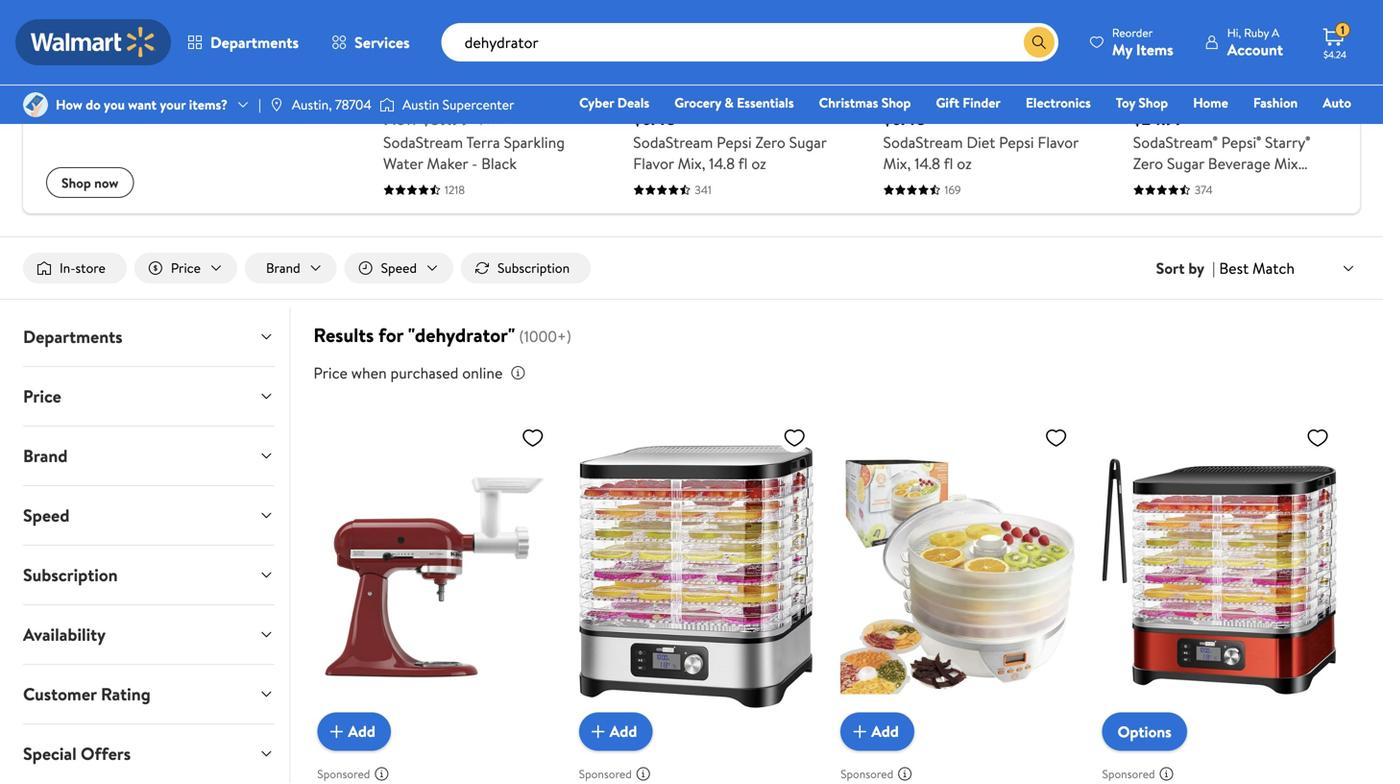 Task type: describe. For each thing, give the bounding box(es) containing it.
sodastream inside now $59.99 $89.00 sodastream terra sparkling water maker - black
[[383, 132, 463, 153]]

ad disclaimer and feedback for ingridsponsoredproducts image for kitchenaid food grinder stand mixer attachment image
[[374, 766, 390, 782]]

starry®
[[1265, 132, 1311, 153]]

customer rating button
[[8, 665, 290, 724]]

brand for brand 'dropdown button' in sort and filter section "element"
[[266, 258, 300, 277]]

departments inside dropdown button
[[23, 325, 123, 349]]

14.8 inside $6.48 sodastream pepsi zero sugar flavor mix, 14.8 fl oz
[[709, 153, 735, 174]]

speed tab
[[8, 486, 290, 545]]

fresh
[[46, 21, 92, 48]]

hi,
[[1228, 25, 1242, 41]]

sponsored for masterchef food dehydrator with 5 trays and digital temperature controls image
[[841, 766, 894, 782]]

toy shop
[[1116, 93, 1169, 112]]

departments inside popup button
[[210, 32, 299, 53]]

best match button
[[1216, 255, 1361, 281]]

austin,
[[292, 95, 332, 114]]

0 horizontal spatial |
[[258, 95, 261, 114]]

pepsi inside $6.48 sodastream pepsi zero sugar flavor mix, 14.8 fl oz
[[717, 132, 752, 153]]

$6.48 for $6.48 sodastream diet pepsi flavor mix, 14.8 fl oz
[[884, 107, 926, 131]]

cyber
[[579, 93, 614, 112]]

$6.48 sodastream pepsi zero sugar flavor mix, 14.8 fl oz
[[633, 107, 827, 174]]

subscription inside button
[[498, 258, 570, 277]]

add for add to cart image for $24.99
[[1171, 68, 1199, 89]]

shop for christmas shop
[[882, 93, 911, 112]]

special offers tab
[[8, 725, 290, 783]]

services
[[355, 32, 410, 53]]

special offers
[[23, 742, 131, 766]]

oz inside $6.48 sodastream pepsi zero sugar flavor mix, 14.8 fl oz
[[752, 153, 767, 174]]

toy shop link
[[1108, 92, 1177, 113]]

auto link
[[1315, 92, 1361, 113]]

by inside sort and filter section "element"
[[1189, 258, 1205, 279]]

my
[[1113, 39, 1133, 60]]

subscription button
[[461, 253, 591, 284]]

water
[[383, 153, 423, 174]]

home link
[[1185, 92, 1238, 113]]

Walmart Site-Wide search field
[[442, 23, 1059, 61]]

1 vertical spatial brand button
[[8, 427, 290, 485]]

now
[[94, 173, 118, 192]]

fl inside $6.48 sodastream pepsi zero sugar flavor mix, 14.8 fl oz
[[739, 153, 748, 174]]

fl inside $6.48 sodastream diet pepsi flavor mix, 14.8 fl oz
[[944, 153, 954, 174]]

gift finder link
[[928, 92, 1010, 113]]

add for the rightmost add to cart icon
[[671, 68, 699, 89]]

grocery & essentials link
[[666, 92, 803, 113]]

add to cart image for $6.48
[[898, 67, 921, 90]]

one debit
[[1205, 120, 1270, 139]]

of
[[1310, 174, 1324, 195]]

specstar 400w 8 trays food dehydrator machine with temperature and time control for fruit and vegetable, bpa free image
[[1103, 418, 1338, 735]]

special offers button
[[8, 725, 290, 783]]

ruby
[[1245, 25, 1270, 41]]

ad disclaimer and feedback for ingridsponsoredproducts image for vivohome 400w 8 trays food dehydrator machine with digital timer and temperature control, bpa free image
[[636, 766, 651, 782]]

one
[[1205, 120, 1234, 139]]

1218
[[445, 182, 465, 198]]

$4.24
[[1324, 48, 1347, 61]]

walmart image
[[31, 27, 156, 58]]

add for add to cart icon related to kitchenaid food grinder stand mixer attachment image
[[348, 721, 376, 742]]

grocery & essentials
[[675, 93, 794, 112]]

flavor inside $6.48 sodastream pepsi zero sugar flavor mix, 14.8 fl oz
[[633, 153, 674, 174]]

 image for austin supercenter
[[380, 95, 395, 114]]

374
[[1195, 182, 1213, 198]]

zero inside $6.48 sodastream pepsi zero sugar flavor mix, 14.8 fl oz
[[756, 132, 786, 153]]

fashion
[[1254, 93, 1298, 112]]

14.8 inside $6.48 sodastream diet pepsi flavor mix, 14.8 fl oz
[[915, 153, 941, 174]]

brand button inside sort and filter section "element"
[[245, 253, 337, 284]]

do
[[86, 95, 101, 114]]

availability
[[23, 623, 106, 647]]

1 vertical spatial price
[[314, 362, 348, 383]]

maker
[[427, 153, 468, 174]]

items
[[1137, 39, 1174, 60]]

walmart+ link
[[1286, 119, 1361, 140]]

speed inside sort and filter section "element"
[[381, 258, 417, 277]]

cyber deals link
[[571, 92, 658, 113]]

shop now
[[61, 173, 118, 192]]

0 horizontal spatial shop
[[61, 173, 91, 192]]

when
[[351, 362, 387, 383]]

mix, inside $6.48 sodastream diet pepsi flavor mix, 14.8 fl oz
[[884, 153, 911, 174]]

rating
[[101, 682, 151, 706]]

Search search field
[[442, 23, 1059, 61]]

341
[[695, 182, 712, 198]]

home
[[1194, 93, 1229, 112]]

search icon image
[[1032, 35, 1047, 50]]

grocery
[[675, 93, 722, 112]]

sodastream inside $6.48 sodastream diet pepsi flavor mix, 14.8 fl oz
[[884, 132, 963, 153]]

&
[[725, 93, 734, 112]]

customer
[[23, 682, 97, 706]]

sort and filter section element
[[0, 237, 1384, 299]]

sparkling
[[96, 21, 173, 48]]

add to favorites list, masterchef food dehydrator with 5 trays and digital temperature controls image
[[1045, 426, 1068, 450]]

price inside sort and filter section "element"
[[171, 258, 201, 277]]

$24.99 sodastream® pepsi® starry® zero sugar beverage mix variety pack, 440ml, pack of 4
[[1134, 107, 1337, 195]]

fashion link
[[1245, 92, 1307, 113]]

legal information image
[[511, 365, 526, 381]]

pepsi inside $6.48 sodastream diet pepsi flavor mix, 14.8 fl oz
[[999, 132, 1034, 153]]

pack
[[1275, 174, 1306, 195]]

$6.48 sodastream diet pepsi flavor mix, 14.8 fl oz
[[884, 107, 1079, 174]]

christmas
[[819, 93, 879, 112]]

1
[[1341, 22, 1345, 38]]

online
[[462, 362, 503, 383]]

water
[[178, 21, 225, 48]]

debit
[[1237, 120, 1270, 139]]

$89.00
[[478, 109, 518, 128]]

hi, ruby a account
[[1228, 25, 1284, 60]]

how do you want your items?
[[56, 95, 228, 114]]

austin supercenter
[[403, 95, 514, 114]]

now $59.99 $89.00 sodastream terra sparkling water maker - black
[[383, 107, 565, 174]]

departments button
[[8, 308, 290, 366]]

sort by |
[[1157, 258, 1216, 279]]

customer rating tab
[[8, 665, 290, 724]]

reorder
[[1113, 25, 1153, 41]]

deals
[[618, 93, 650, 112]]

add for add to cart image associated with now
[[421, 68, 448, 89]]

you
[[104, 95, 125, 114]]

in-store
[[60, 258, 106, 277]]

mix, inside $6.48 sodastream pepsi zero sugar flavor mix, 14.8 fl oz
[[678, 153, 706, 174]]



Task type: locate. For each thing, give the bounding box(es) containing it.
auto
[[1323, 93, 1352, 112]]

sodastream
[[139, 50, 219, 71], [383, 132, 463, 153], [633, 132, 713, 153], [884, 132, 963, 153]]

seconds!
[[249, 21, 322, 48]]

1 ad disclaimer and feedback for ingridsponsoredproducts image from the left
[[898, 766, 913, 782]]

0 horizontal spatial 14.8
[[709, 153, 735, 174]]

sponsored for specstar 400w 8 trays food dehydrator machine with temperature and time control for fruit and vegetable, bpa free image
[[1103, 766, 1156, 782]]

0 horizontal spatial $6.48
[[633, 107, 676, 131]]

registry
[[1131, 120, 1180, 139]]

zero inside $24.99 sodastream® pepsi® starry® zero sugar beverage mix variety pack, 440ml, pack of 4
[[1134, 153, 1164, 174]]

finder
[[963, 93, 1001, 112]]

items?
[[189, 95, 228, 114]]

mix, down christmas shop link
[[884, 153, 911, 174]]

1 horizontal spatial ad disclaimer and feedback for ingridsponsoredproducts image
[[1159, 766, 1175, 782]]

1 pepsi from the left
[[717, 132, 752, 153]]

cyber deals
[[579, 93, 650, 112]]

zero
[[756, 132, 786, 153], [1134, 153, 1164, 174]]

2 oz from the left
[[957, 153, 972, 174]]

0 vertical spatial |
[[258, 95, 261, 114]]

14.8 left diet
[[915, 153, 941, 174]]

1 horizontal spatial speed
[[381, 258, 417, 277]]

oz up 169
[[957, 153, 972, 174]]

subscription button
[[8, 546, 290, 604]]

0 horizontal spatial add to cart image
[[325, 720, 348, 743]]

by inside fresh sparkling water in seconds! sponsored by sodastream
[[120, 50, 136, 71]]

1 vertical spatial price button
[[8, 367, 290, 426]]

(1000+)
[[519, 326, 572, 347]]

0 vertical spatial price button
[[134, 253, 237, 284]]

subscription up availability
[[23, 563, 118, 587]]

0 vertical spatial speed button
[[345, 253, 454, 284]]

diet
[[967, 132, 996, 153]]

add to cart image
[[398, 67, 421, 90], [898, 67, 921, 90], [1148, 67, 1171, 90], [849, 720, 872, 743]]

$6.48 inside $6.48 sodastream diet pepsi flavor mix, 14.8 fl oz
[[884, 107, 926, 131]]

pepsi down grocery & essentials
[[717, 132, 752, 153]]

 image
[[23, 92, 48, 117], [380, 95, 395, 114]]

|
[[258, 95, 261, 114], [1213, 258, 1216, 279]]

add to cart image
[[648, 67, 671, 90], [325, 720, 348, 743], [587, 720, 610, 743]]

departments tab
[[8, 308, 290, 366]]

purchased
[[391, 362, 459, 383]]

sponsored
[[46, 50, 117, 71], [317, 766, 370, 782], [579, 766, 632, 782], [841, 766, 894, 782], [1103, 766, 1156, 782]]

registry link
[[1122, 119, 1188, 140]]

0 horizontal spatial speed
[[23, 504, 70, 528]]

sponsored for kitchenaid food grinder stand mixer attachment image
[[317, 766, 370, 782]]

speed button up subscription dropdown button at left
[[8, 486, 290, 545]]

christmas shop link
[[811, 92, 920, 113]]

0 vertical spatial brand
[[266, 258, 300, 277]]

pepsi®
[[1222, 132, 1262, 153]]

subscription up (1000+)
[[498, 258, 570, 277]]

auto registry
[[1131, 93, 1352, 139]]

0 horizontal spatial mix,
[[678, 153, 706, 174]]

| left best
[[1213, 258, 1216, 279]]

speed inside speed tab
[[23, 504, 70, 528]]

fl up 169
[[944, 153, 954, 174]]

by down sparkling
[[120, 50, 136, 71]]

1 vertical spatial speed button
[[8, 486, 290, 545]]

best match
[[1220, 257, 1295, 279]]

1 fl from the left
[[739, 153, 748, 174]]

speed button inside sort and filter section "element"
[[345, 253, 454, 284]]

add to cart image for $24.99
[[1148, 67, 1171, 90]]

0 horizontal spatial ad disclaimer and feedback for ingridsponsoredproducts image
[[898, 766, 913, 782]]

black
[[482, 153, 517, 174]]

0 horizontal spatial pepsi
[[717, 132, 752, 153]]

sodastream down grocery in the top of the page
[[633, 132, 713, 153]]

sugar down christmas
[[790, 132, 827, 153]]

0 vertical spatial by
[[120, 50, 136, 71]]

beverage
[[1209, 153, 1271, 174]]

kitchenaid food grinder stand mixer attachment image
[[317, 418, 552, 735]]

0 horizontal spatial ad disclaimer and feedback for ingridsponsoredproducts image
[[374, 766, 390, 782]]

0 horizontal spatial brand
[[23, 444, 68, 468]]

masterchef food dehydrator with 5 trays and digital temperature controls image
[[841, 418, 1076, 735]]

1 vertical spatial subscription
[[23, 563, 118, 587]]

by
[[120, 50, 136, 71], [1189, 258, 1205, 279]]

mix, up 341
[[678, 153, 706, 174]]

departments button
[[171, 19, 315, 65]]

how
[[56, 95, 82, 114]]

0 horizontal spatial by
[[120, 50, 136, 71]]

0 horizontal spatial fl
[[739, 153, 748, 174]]

results for "dehydrator" (1000+)
[[314, 322, 572, 348]]

price button up departments tab
[[134, 253, 237, 284]]

1 horizontal spatial subscription
[[498, 258, 570, 277]]

price inside tab
[[23, 384, 61, 408]]

sponsored inside fresh sparkling water in seconds! sponsored by sodastream
[[46, 50, 117, 71]]

2 14.8 from the left
[[915, 153, 941, 174]]

add to cart image for vivohome 400w 8 trays food dehydrator machine with digital timer and temperature control, bpa free image
[[587, 720, 610, 743]]

shop right christmas
[[882, 93, 911, 112]]

1 horizontal spatial ad disclaimer and feedback for ingridsponsoredproducts image
[[636, 766, 651, 782]]

shop for toy shop
[[1139, 93, 1169, 112]]

1 horizontal spatial $6.48
[[884, 107, 926, 131]]

ad disclaimer and feedback for ingridsponsoredproducts image
[[374, 766, 390, 782], [636, 766, 651, 782]]

services button
[[315, 19, 426, 65]]

0 horizontal spatial price
[[23, 384, 61, 408]]

1 vertical spatial speed
[[23, 504, 70, 528]]

1 $6.48 from the left
[[633, 107, 676, 131]]

0 horizontal spatial  image
[[23, 92, 48, 117]]

in-
[[60, 258, 75, 277]]

1 horizontal spatial departments
[[210, 32, 299, 53]]

essentials
[[737, 93, 794, 112]]

1 horizontal spatial flavor
[[1038, 132, 1079, 153]]

price button
[[134, 253, 237, 284], [8, 367, 290, 426]]

special
[[23, 742, 77, 766]]

availability button
[[8, 605, 290, 664]]

| right items?
[[258, 95, 261, 114]]

0 vertical spatial brand button
[[245, 253, 337, 284]]

sparkling
[[504, 132, 565, 153]]

1 horizontal spatial zero
[[1134, 153, 1164, 174]]

1 vertical spatial brand
[[23, 444, 68, 468]]

sodastream inside fresh sparkling water in seconds! sponsored by sodastream
[[139, 50, 219, 71]]

subscription tab
[[8, 546, 290, 604]]

1 horizontal spatial oz
[[957, 153, 972, 174]]

fl down grocery & essentials
[[739, 153, 748, 174]]

toy
[[1116, 93, 1136, 112]]

vivohome 400w 8 trays food dehydrator machine with digital timer and temperature control, bpa free image
[[579, 418, 814, 735]]

| inside sort and filter section "element"
[[1213, 258, 1216, 279]]

for
[[379, 322, 404, 348]]

1 horizontal spatial shop
[[882, 93, 911, 112]]

price button inside sort and filter section "element"
[[134, 253, 237, 284]]

$6.48 right cyber
[[633, 107, 676, 131]]

add to cart image for now
[[398, 67, 421, 90]]

customer rating
[[23, 682, 151, 706]]

sodastream image
[[46, 0, 190, 20]]

0 vertical spatial subscription
[[498, 258, 570, 277]]

austin
[[403, 95, 439, 114]]

2 horizontal spatial add to cart image
[[648, 67, 671, 90]]

1 mix, from the left
[[678, 153, 706, 174]]

1 vertical spatial departments
[[23, 325, 123, 349]]

1 14.8 from the left
[[709, 153, 735, 174]]

2 horizontal spatial price
[[314, 362, 348, 383]]

options
[[1118, 721, 1172, 742]]

1 vertical spatial by
[[1189, 258, 1205, 279]]

"dehydrator"
[[408, 322, 515, 348]]

2 fl from the left
[[944, 153, 954, 174]]

brand for brand 'dropdown button' to the bottom
[[23, 444, 68, 468]]

add button
[[390, 60, 464, 98], [640, 60, 714, 98], [890, 60, 964, 98], [1140, 60, 1214, 98], [317, 712, 391, 751], [579, 712, 653, 751], [841, 712, 915, 751]]

christmas shop
[[819, 93, 911, 112]]

by right sort
[[1189, 258, 1205, 279]]

0 horizontal spatial sugar
[[790, 132, 827, 153]]

sodastream down gift
[[884, 132, 963, 153]]

add to favorites list, vivohome 400w 8 trays food dehydrator machine with digital timer and temperature control, bpa free image
[[783, 426, 806, 450]]

a
[[1272, 25, 1280, 41]]

brand inside tab
[[23, 444, 68, 468]]

1 horizontal spatial sugar
[[1167, 153, 1205, 174]]

results
[[314, 322, 374, 348]]

2 vertical spatial price
[[23, 384, 61, 408]]

14.8 up 341
[[709, 153, 735, 174]]

oz inside $6.48 sodastream diet pepsi flavor mix, 14.8 fl oz
[[957, 153, 972, 174]]

variety
[[1134, 174, 1181, 195]]

2 $6.48 from the left
[[884, 107, 926, 131]]

0 horizontal spatial zero
[[756, 132, 786, 153]]

add to cart image for kitchenaid food grinder stand mixer attachment image
[[325, 720, 348, 743]]

0 horizontal spatial flavor
[[633, 153, 674, 174]]

0 vertical spatial speed
[[381, 258, 417, 277]]

1 oz from the left
[[752, 153, 767, 174]]

match
[[1253, 257, 1295, 279]]

ad disclaimer and feedback for ingridsponsoredproducts image for masterchef food dehydrator with 5 trays and digital temperature controls image
[[898, 766, 913, 782]]

zero down "essentials"
[[756, 132, 786, 153]]

shop
[[882, 93, 911, 112], [1139, 93, 1169, 112], [61, 173, 91, 192]]

2 pepsi from the left
[[999, 132, 1034, 153]]

-
[[472, 153, 478, 174]]

pack,
[[1184, 174, 1219, 195]]

2 horizontal spatial shop
[[1139, 93, 1169, 112]]

1 vertical spatial |
[[1213, 258, 1216, 279]]

flavor down electronics at the top
[[1038, 132, 1079, 153]]

offers
[[81, 742, 131, 766]]

sugar inside $24.99 sodastream® pepsi® starry® zero sugar beverage mix variety pack, 440ml, pack of 4
[[1167, 153, 1205, 174]]

brand inside sort and filter section "element"
[[266, 258, 300, 277]]

0 vertical spatial departments
[[210, 32, 299, 53]]

ad disclaimer and feedback for ingridsponsoredproducts image
[[898, 766, 913, 782], [1159, 766, 1175, 782]]

oz down "essentials"
[[752, 153, 767, 174]]

flavor down "deals"
[[633, 153, 674, 174]]

$59.99
[[422, 107, 470, 131]]

reorder my items
[[1113, 25, 1174, 60]]

walmart+
[[1295, 120, 1352, 139]]

shop now link
[[46, 167, 134, 198]]

your
[[160, 95, 186, 114]]

fl
[[739, 153, 748, 174], [944, 153, 954, 174]]

in-store button
[[23, 253, 127, 284]]

$6.48 inside $6.48 sodastream pepsi zero sugar flavor mix, 14.8 fl oz
[[633, 107, 676, 131]]

440ml,
[[1223, 174, 1271, 195]]

0 horizontal spatial departments
[[23, 325, 123, 349]]

1 horizontal spatial brand
[[266, 258, 300, 277]]

1 horizontal spatial add to cart image
[[587, 720, 610, 743]]

add to favorites list, specstar 400w 8 trays food dehydrator machine with temperature and time control for fruit and vegetable, bpa free image
[[1307, 426, 1330, 450]]

zero down registry
[[1134, 153, 1164, 174]]

availability tab
[[8, 605, 290, 664]]

1 horizontal spatial price
[[171, 258, 201, 277]]

flavor inside $6.48 sodastream diet pepsi flavor mix, 14.8 fl oz
[[1038, 132, 1079, 153]]

options link
[[1103, 712, 1187, 751]]

 image for how do you want your items?
[[23, 92, 48, 117]]

1 horizontal spatial  image
[[380, 95, 395, 114]]

store
[[75, 258, 106, 277]]

gift finder
[[936, 93, 1001, 112]]

 image right 78704
[[380, 95, 395, 114]]

brand button
[[245, 253, 337, 284], [8, 427, 290, 485]]

pepsi right diet
[[999, 132, 1034, 153]]

1 horizontal spatial fl
[[944, 153, 954, 174]]

$6.48 for $6.48 sodastream pepsi zero sugar flavor mix, 14.8 fl oz
[[633, 107, 676, 131]]

4
[[1328, 174, 1337, 195]]

add for add to cart image for $6.48
[[921, 68, 949, 89]]

sugar up 374
[[1167, 153, 1205, 174]]

one debit link
[[1196, 119, 1278, 140]]

price button down departments dropdown button
[[8, 367, 290, 426]]

sodastream inside $6.48 sodastream pepsi zero sugar flavor mix, 14.8 fl oz
[[633, 132, 713, 153]]

$6.48
[[633, 107, 676, 131], [884, 107, 926, 131]]

sodastream down now
[[383, 132, 463, 153]]

1 horizontal spatial mix,
[[884, 153, 911, 174]]

add for vivohome 400w 8 trays food dehydrator machine with digital timer and temperature control, bpa free image add to cart icon
[[610, 721, 637, 742]]

subscription inside dropdown button
[[23, 563, 118, 587]]

0 horizontal spatial subscription
[[23, 563, 118, 587]]

sodastream down "water"
[[139, 50, 219, 71]]

$24.99
[[1134, 107, 1185, 131]]

0 vertical spatial price
[[171, 258, 201, 277]]

$6.48 left gift
[[884, 107, 926, 131]]

0 horizontal spatial speed button
[[8, 486, 290, 545]]

shop left the now
[[61, 173, 91, 192]]

2 ad disclaimer and feedback for ingridsponsoredproducts image from the left
[[1159, 766, 1175, 782]]

brand tab
[[8, 427, 290, 485]]

brand button up results
[[245, 253, 337, 284]]

sugar inside $6.48 sodastream pepsi zero sugar flavor mix, 14.8 fl oz
[[790, 132, 827, 153]]

pepsi
[[717, 132, 752, 153], [999, 132, 1034, 153]]

fresh sparkling water in seconds! sponsored by sodastream
[[46, 21, 322, 71]]

2 mix, from the left
[[884, 153, 911, 174]]

in
[[229, 21, 245, 48]]

 image left how
[[23, 92, 48, 117]]

price tab
[[8, 367, 290, 426]]

1 horizontal spatial pepsi
[[999, 132, 1034, 153]]

add to favorites list, kitchenaid food grinder stand mixer attachment image
[[522, 426, 545, 450]]

1 horizontal spatial speed button
[[345, 253, 454, 284]]

brand button down price tab
[[8, 427, 290, 485]]

sponsored for vivohome 400w 8 trays food dehydrator machine with digital timer and temperature control, bpa free image
[[579, 766, 632, 782]]

1 ad disclaimer and feedback for ingridsponsoredproducts image from the left
[[374, 766, 390, 782]]

1 horizontal spatial |
[[1213, 258, 1216, 279]]

ad disclaimer and feedback for ingridsponsoredproducts image for specstar 400w 8 trays food dehydrator machine with temperature and time control for fruit and vegetable, bpa free image
[[1159, 766, 1175, 782]]

sort
[[1157, 258, 1185, 279]]

1 horizontal spatial 14.8
[[915, 153, 941, 174]]

price when purchased online
[[314, 362, 503, 383]]

 image
[[269, 97, 284, 112]]

0 horizontal spatial oz
[[752, 153, 767, 174]]

2 ad disclaimer and feedback for ingridsponsoredproducts image from the left
[[636, 766, 651, 782]]

78704
[[335, 95, 372, 114]]

mix,
[[678, 153, 706, 174], [884, 153, 911, 174]]

speed button up for
[[345, 253, 454, 284]]

1 horizontal spatial by
[[1189, 258, 1205, 279]]

shop up registry link
[[1139, 93, 1169, 112]]



Task type: vqa. For each thing, say whether or not it's contained in the screenshot.
169
yes



